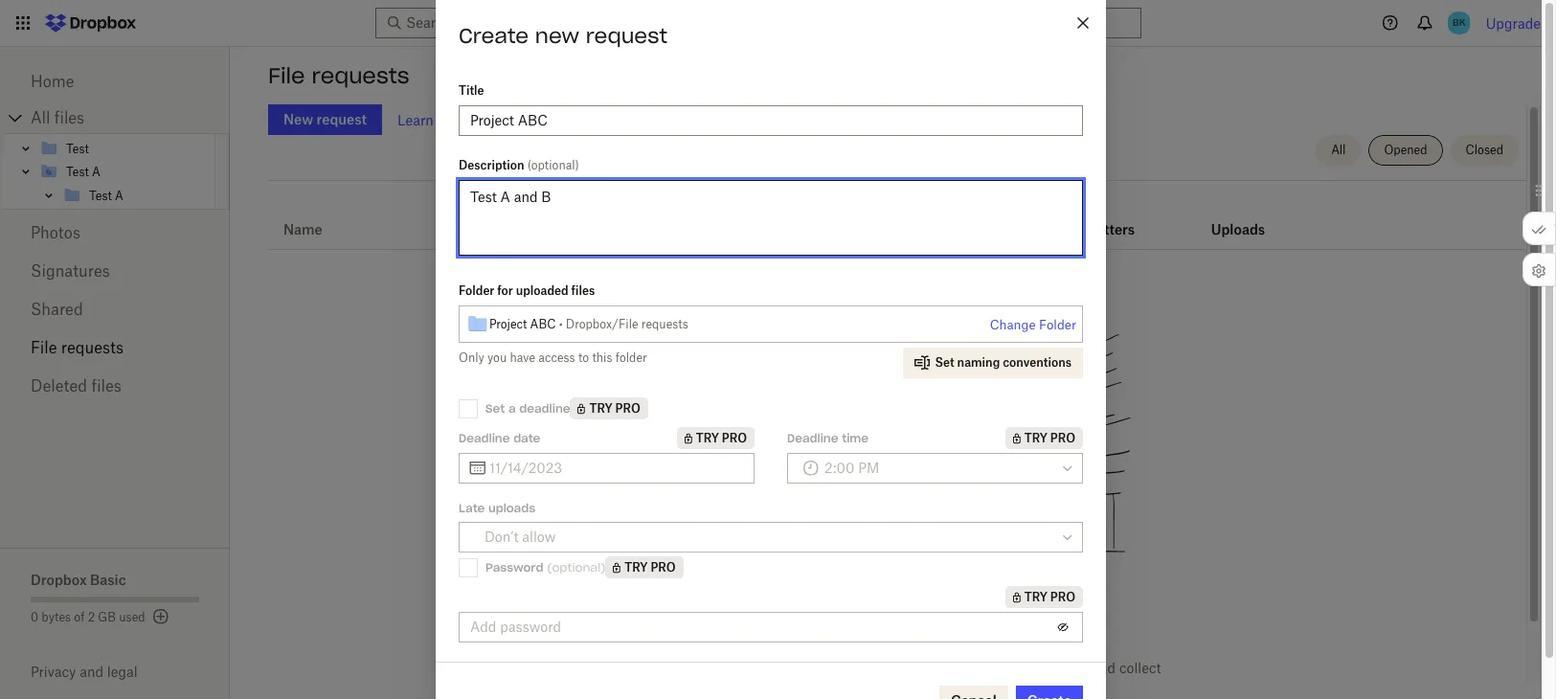 Task type: describe. For each thing, give the bounding box(es) containing it.
change folder button
[[990, 314, 1076, 337]]

access
[[538, 350, 575, 365]]

files for all files
[[54, 108, 84, 127]]

and inside request files from anyone, whether they have a dropbox account or not, and collect them in your dropbox. files will be automatically organized into a dropbox folde
[[1092, 660, 1116, 676]]

bytes
[[41, 610, 71, 624]]

0 vertical spatial test a link
[[39, 160, 212, 183]]

deadline
[[519, 401, 570, 415]]

abc
[[530, 316, 556, 331]]

1 horizontal spatial column header
[[1211, 195, 1288, 241]]

set naming conventions button
[[903, 348, 1083, 378]]

late uploads
[[459, 501, 535, 515]]

date
[[513, 430, 540, 445]]

only you have access to this folder
[[459, 350, 647, 365]]

from for anyone,
[[719, 660, 749, 676]]

have inside request files from anyone, whether they have a dropbox account or not, and collect them in your dropbox. files will be automatically organized into a dropbox folde
[[892, 660, 921, 676]]

time
[[842, 430, 869, 445]]

change
[[990, 317, 1036, 332]]

password ( optional )
[[486, 560, 606, 574]]

get more space image
[[149, 605, 172, 628]]

this
[[592, 350, 612, 365]]

gb
[[98, 610, 116, 624]]

all files
[[31, 108, 84, 127]]

a for bottom "test a" link
[[115, 188, 123, 203]]

will
[[819, 681, 841, 697]]

a inside dialog
[[508, 401, 516, 415]]

account
[[994, 660, 1044, 676]]

requests up deleted files
[[61, 338, 124, 357]]

set for set naming conventions
[[935, 355, 954, 370]]

requests right file
[[501, 112, 555, 128]]

in
[[678, 681, 689, 697]]

whether
[[805, 660, 857, 676]]

request files from anyone, whether they have a dropbox account or not, and collect them in your dropbox. files will be automatically organized into a dropbox folde
[[633, 660, 1161, 699]]

to
[[578, 350, 589, 365]]

basic
[[90, 572, 126, 588]]

Title text field
[[470, 110, 1072, 131]]

deleted
[[31, 376, 87, 395]]

title
[[459, 83, 484, 98]]

group containing test
[[3, 133, 230, 210]]

into
[[1020, 681, 1045, 697]]

deadline for deadline time
[[787, 430, 838, 445]]

deadline time
[[787, 430, 869, 445]]

opened
[[1384, 143, 1427, 157]]

0 vertical spatial test
[[66, 141, 89, 156]]

privacy and legal
[[31, 664, 138, 680]]

request
[[633, 660, 685, 676]]

files
[[785, 681, 815, 697]]

files for request files from anyone, whether they have a dropbox account or not, and collect them in your dropbox. files will be automatically organized into a dropbox folde
[[689, 660, 715, 676]]

from for someone?
[[902, 612, 955, 639]]

anyone,
[[753, 660, 801, 676]]

closed button
[[1450, 135, 1519, 166]]

create
[[459, 23, 529, 49]]

file requests link
[[31, 328, 199, 367]]

) for description ( optional )
[[575, 158, 579, 172]]

1 vertical spatial a
[[925, 660, 932, 676]]

•
[[559, 316, 563, 331]]

name row
[[268, 188, 1526, 250]]

opened button
[[1369, 135, 1443, 166]]

deadline date
[[459, 430, 540, 445]]

0 vertical spatial file
[[268, 62, 305, 89]]

uploaded
[[516, 283, 569, 298]]

deleted files
[[31, 376, 121, 395]]

they
[[861, 660, 888, 676]]

of
[[74, 610, 85, 624]]

0 bytes of 2 gb used
[[31, 610, 145, 624]]

set naming conventions
[[935, 355, 1072, 370]]

0 vertical spatial dropbox
[[31, 572, 87, 588]]

learn about file requests
[[397, 112, 555, 128]]

be
[[845, 681, 861, 697]]

only
[[459, 350, 484, 365]]

none text field inside create new request dialog
[[489, 458, 743, 479]]

uploads
[[488, 501, 535, 515]]

1 horizontal spatial dropbox
[[936, 660, 990, 676]]

a for the top "test a" link
[[92, 164, 100, 179]]

photos link
[[31, 214, 199, 252]]

signatures link
[[31, 252, 199, 290]]

0 horizontal spatial column header
[[1061, 195, 1138, 241]]

closed
[[1466, 143, 1503, 157]]

have inside create new request dialog
[[510, 350, 535, 365]]

privacy and legal link
[[31, 664, 230, 680]]

request
[[586, 23, 667, 49]]

file inside file requests link
[[31, 338, 57, 357]]

organized
[[954, 681, 1017, 697]]

0 vertical spatial test a
[[66, 164, 100, 179]]

description ( optional )
[[459, 158, 579, 172]]

1 vertical spatial file requests
[[31, 338, 124, 357]]

0 vertical spatial file requests
[[268, 62, 409, 89]]

your
[[693, 681, 721, 697]]

shared
[[31, 300, 83, 319]]

requests up learn
[[312, 62, 409, 89]]

description
[[459, 158, 524, 172]]

project
[[489, 316, 527, 331]]



Task type: locate. For each thing, give the bounding box(es) containing it.
requests up the folder
[[641, 316, 688, 331]]

late
[[459, 501, 485, 515]]

file requests up deleted files
[[31, 338, 124, 357]]

folder up the conventions
[[1039, 317, 1076, 332]]

all
[[31, 108, 50, 127], [1331, 143, 1346, 157]]

home
[[31, 72, 74, 91]]

upgrade link
[[1486, 15, 1541, 31]]

set inside button
[[935, 355, 954, 370]]

dropbox basic
[[31, 572, 126, 588]]

dropbox.
[[725, 681, 782, 697]]

files inside all files link
[[54, 108, 84, 127]]

test a link down all files link
[[39, 160, 212, 183]]

need something from someone?
[[715, 612, 1079, 639]]

1 horizontal spatial and
[[1092, 660, 1116, 676]]

Add any extra details about the request text field
[[459, 180, 1083, 256]]

None text field
[[489, 458, 743, 479]]

1 vertical spatial a
[[115, 188, 123, 203]]

test a link up photos link
[[62, 184, 212, 207]]

legal
[[107, 664, 138, 680]]

0 horizontal spatial a
[[92, 164, 100, 179]]

set up deadline date
[[486, 401, 505, 415]]

requests inside create new request dialog
[[641, 316, 688, 331]]

not,
[[1064, 660, 1088, 676]]

have right you
[[510, 350, 535, 365]]

0 horizontal spatial dropbox
[[31, 572, 87, 588]]

1 vertical spatial optional
[[552, 560, 601, 574]]

0 horizontal spatial have
[[510, 350, 535, 365]]

for
[[497, 283, 513, 298]]

all for all
[[1331, 143, 1346, 157]]

0 horizontal spatial a
[[508, 401, 516, 415]]

project abc • dropbox/file requests
[[489, 316, 688, 331]]

1 deadline from the left
[[459, 430, 510, 445]]

have
[[510, 350, 535, 365], [892, 660, 921, 676]]

all button
[[1316, 135, 1361, 166]]

files down file requests link
[[91, 376, 121, 395]]

0 vertical spatial a
[[92, 164, 100, 179]]

1 vertical spatial folder
[[1039, 317, 1076, 332]]

shared link
[[31, 290, 199, 328]]

1 horizontal spatial deadline
[[787, 430, 838, 445]]

1 horizontal spatial )
[[601, 560, 606, 574]]

( for password
[[547, 560, 552, 574]]

0 horizontal spatial folder
[[459, 283, 494, 298]]

( for description
[[527, 158, 531, 172]]

password
[[486, 560, 543, 574]]

and left legal
[[80, 664, 103, 680]]

test up photos link
[[89, 188, 112, 203]]

a right into
[[1048, 681, 1056, 697]]

1 vertical spatial dropbox
[[936, 660, 990, 676]]

all inside all button
[[1331, 143, 1346, 157]]

name
[[283, 221, 323, 237]]

0 horizontal spatial file
[[31, 338, 57, 357]]

set left naming
[[935, 355, 954, 370]]

file
[[268, 62, 305, 89], [31, 338, 57, 357]]

1 horizontal spatial folder
[[1039, 317, 1076, 332]]

2 horizontal spatial a
[[1048, 681, 1056, 697]]

them
[[641, 681, 674, 697]]

0 vertical spatial )
[[575, 158, 579, 172]]

1 vertical spatial set
[[486, 401, 505, 415]]

optional
[[531, 158, 575, 172], [552, 560, 601, 574]]

0 vertical spatial folder
[[459, 283, 494, 298]]

2 deadline from the left
[[787, 430, 838, 445]]

1 horizontal spatial have
[[892, 660, 921, 676]]

files inside create new request dialog
[[571, 283, 595, 298]]

1 horizontal spatial from
[[902, 612, 955, 639]]

files inside deleted files link
[[91, 376, 121, 395]]

a
[[92, 164, 100, 179], [115, 188, 123, 203]]

all left opened
[[1331, 143, 1346, 157]]

2
[[88, 610, 95, 624]]

create new request dialog
[[436, 0, 1106, 699]]

test down all files
[[66, 141, 89, 156]]

learn
[[397, 112, 434, 128]]

signatures
[[31, 261, 110, 281]]

test a down the test link
[[66, 164, 100, 179]]

) right description
[[575, 158, 579, 172]]

)
[[575, 158, 579, 172], [601, 560, 606, 574]]

you
[[487, 350, 507, 365]]

optional right password
[[552, 560, 601, 574]]

1 horizontal spatial a
[[925, 660, 932, 676]]

0 vertical spatial (
[[527, 158, 531, 172]]

optional for description ( optional )
[[531, 158, 575, 172]]

group
[[3, 133, 230, 210]]

1 horizontal spatial file requests
[[268, 62, 409, 89]]

1 vertical spatial have
[[892, 660, 921, 676]]

dropbox
[[31, 572, 87, 588], [936, 660, 990, 676], [1059, 681, 1113, 697]]

deadline
[[459, 430, 510, 445], [787, 430, 838, 445]]

from up dropbox. at the bottom of the page
[[719, 660, 749, 676]]

need
[[715, 612, 773, 639]]

1 vertical spatial from
[[719, 660, 749, 676]]

a up photos link
[[115, 188, 123, 203]]

0 vertical spatial optional
[[531, 158, 575, 172]]

folder for uploaded files
[[459, 283, 595, 298]]

folder left for
[[459, 283, 494, 298]]

all files tree
[[3, 102, 230, 210]]

1 horizontal spatial a
[[115, 188, 123, 203]]

collect
[[1119, 660, 1161, 676]]

optional for password ( optional )
[[552, 560, 601, 574]]

all down home
[[31, 108, 50, 127]]

0
[[31, 610, 38, 624]]

dropbox down not,
[[1059, 681, 1113, 697]]

files up your
[[689, 660, 715, 676]]

optional right description
[[531, 158, 575, 172]]

home link
[[31, 62, 199, 101]]

files inside request files from anyone, whether they have a dropbox account or not, and collect them in your dropbox. files will be automatically organized into a dropbox folde
[[689, 660, 715, 676]]

all files link
[[31, 102, 230, 133]]

0 vertical spatial all
[[31, 108, 50, 127]]

or
[[1048, 660, 1061, 676]]

0 horizontal spatial all
[[31, 108, 50, 127]]

and right not,
[[1092, 660, 1116, 676]]

1 vertical spatial test a link
[[62, 184, 212, 207]]

test down the test link
[[66, 164, 89, 179]]

folder
[[459, 283, 494, 298], [1039, 317, 1076, 332]]

dropbox up organized
[[936, 660, 990, 676]]

column header
[[1061, 195, 1138, 241], [1211, 195, 1288, 241], [1466, 199, 1526, 237]]

deleted files link
[[31, 367, 199, 405]]

from
[[902, 612, 955, 639], [719, 660, 749, 676]]

1 vertical spatial file
[[31, 338, 57, 357]]

dropbox logo - go to the homepage image
[[38, 8, 143, 38]]

1 vertical spatial test
[[66, 164, 89, 179]]

Add password password field
[[470, 617, 1048, 638]]

all for all files
[[31, 108, 50, 127]]

0 vertical spatial a
[[508, 401, 516, 415]]

files for deleted files
[[91, 376, 121, 395]]

0 vertical spatial set
[[935, 355, 954, 370]]

deadline left time
[[787, 430, 838, 445]]

2 vertical spatial a
[[1048, 681, 1056, 697]]

file requests up learn
[[268, 62, 409, 89]]

try
[[589, 401, 613, 416], [696, 431, 719, 445], [1024, 431, 1048, 445], [625, 560, 648, 575], [1024, 590, 1048, 604]]

1 horizontal spatial (
[[547, 560, 552, 574]]

naming
[[957, 355, 1000, 370]]

set
[[935, 355, 954, 370], [486, 401, 505, 415]]

conventions
[[1003, 355, 1072, 370]]

1 horizontal spatial file
[[268, 62, 305, 89]]

0 horizontal spatial from
[[719, 660, 749, 676]]

( right password
[[547, 560, 552, 574]]

files up project abc • dropbox/file requests
[[571, 283, 595, 298]]

a up automatically
[[925, 660, 932, 676]]

2 horizontal spatial column header
[[1466, 199, 1526, 237]]

learn about file requests link
[[397, 112, 555, 128]]

used
[[119, 610, 145, 624]]

test a link
[[39, 160, 212, 183], [62, 184, 212, 207]]

requests
[[312, 62, 409, 89], [501, 112, 555, 128], [641, 316, 688, 331], [61, 338, 124, 357]]

0 horizontal spatial )
[[575, 158, 579, 172]]

1 vertical spatial (
[[547, 560, 552, 574]]

file
[[477, 112, 497, 128]]

change folder
[[990, 317, 1076, 332]]

about
[[437, 112, 474, 128]]

0 vertical spatial from
[[902, 612, 955, 639]]

a
[[508, 401, 516, 415], [925, 660, 932, 676], [1048, 681, 1056, 697]]

all inside all files link
[[31, 108, 50, 127]]

photos
[[31, 223, 80, 242]]

test a
[[66, 164, 100, 179], [89, 188, 123, 203]]

have up automatically
[[892, 660, 921, 676]]

0 horizontal spatial deadline
[[459, 430, 510, 445]]

test a up photos link
[[89, 188, 123, 203]]

0 horizontal spatial set
[[486, 401, 505, 415]]

someone?
[[962, 612, 1079, 639]]

1 horizontal spatial set
[[935, 355, 954, 370]]

a down the test link
[[92, 164, 100, 179]]

1 horizontal spatial all
[[1331, 143, 1346, 157]]

deadline left date on the bottom of the page
[[459, 430, 510, 445]]

pro trial element
[[570, 397, 648, 419], [677, 427, 755, 449], [1005, 427, 1083, 449], [606, 556, 683, 578], [1005, 586, 1083, 608]]

privacy
[[31, 664, 76, 680]]

( right description
[[527, 158, 531, 172]]

0 horizontal spatial and
[[80, 664, 103, 680]]

files down home
[[54, 108, 84, 127]]

set a deadline
[[486, 401, 570, 415]]

folder inside 'change folder' button
[[1039, 317, 1076, 332]]

1 vertical spatial )
[[601, 560, 606, 574]]

something
[[779, 612, 896, 639]]

create new request
[[459, 23, 667, 49]]

global header element
[[0, 0, 1556, 47]]

0 vertical spatial have
[[510, 350, 535, 365]]

folder
[[615, 350, 647, 365]]

dropbox/file
[[566, 316, 638, 331]]

2 horizontal spatial dropbox
[[1059, 681, 1113, 697]]

and
[[1092, 660, 1116, 676], [80, 664, 103, 680]]

1 vertical spatial test a
[[89, 188, 123, 203]]

2 vertical spatial dropbox
[[1059, 681, 1113, 697]]

automatically
[[864, 681, 950, 697]]

2 vertical spatial test
[[89, 188, 112, 203]]

dropbox up bytes at the left bottom of page
[[31, 572, 87, 588]]

file requests
[[268, 62, 409, 89], [31, 338, 124, 357]]

pro
[[615, 401, 640, 416], [722, 431, 747, 445], [1050, 431, 1075, 445], [651, 560, 676, 575], [1050, 590, 1075, 604]]

) for password ( optional )
[[601, 560, 606, 574]]

0 horizontal spatial file requests
[[31, 338, 124, 357]]

set for set a deadline
[[486, 401, 505, 415]]

test link
[[39, 137, 212, 160]]

) right password
[[601, 560, 606, 574]]

1 vertical spatial all
[[1331, 143, 1346, 157]]

upgrade
[[1486, 15, 1541, 31]]

from inside request files from anyone, whether they have a dropbox account or not, and collect them in your dropbox. files will be automatically organized into a dropbox folde
[[719, 660, 749, 676]]

a up deadline date
[[508, 401, 516, 415]]

0 horizontal spatial (
[[527, 158, 531, 172]]

deadline for deadline date
[[459, 430, 510, 445]]

new
[[535, 23, 580, 49]]

from up request files from anyone, whether they have a dropbox account or not, and collect them in your dropbox. files will be automatically organized into a dropbox folde
[[902, 612, 955, 639]]



Task type: vqa. For each thing, say whether or not it's contained in the screenshot.
the middle TEST
yes



